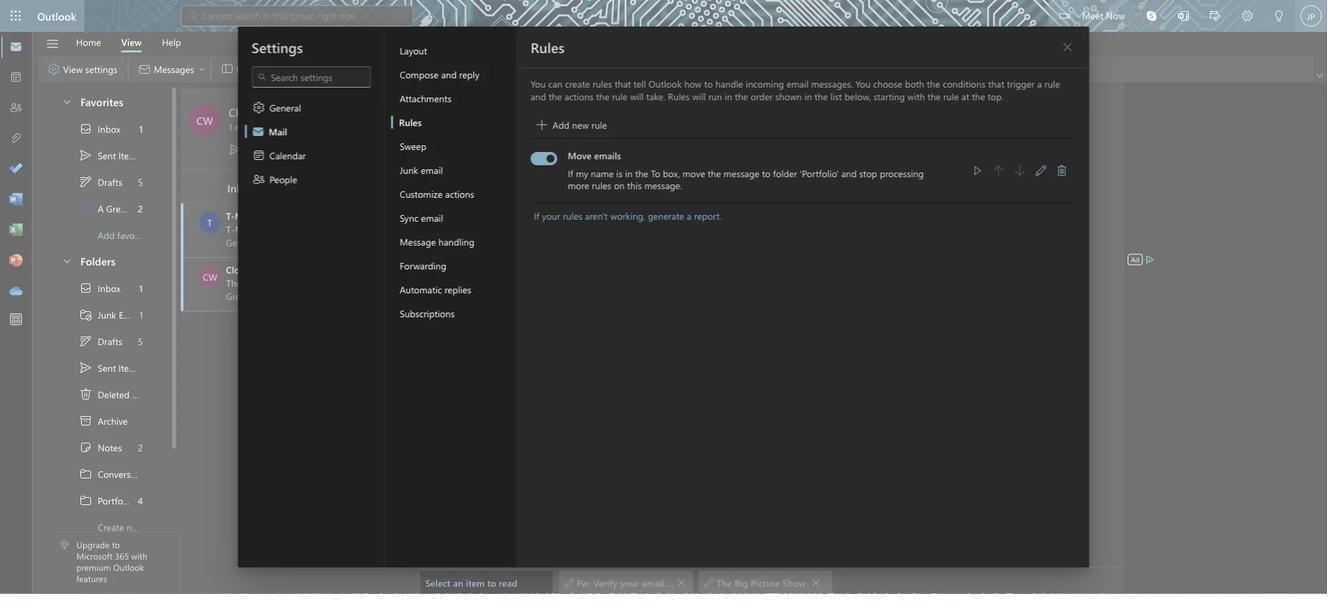 Task type: locate. For each thing, give the bounding box(es) containing it.
 button
[[1057, 37, 1078, 58], [676, 574, 686, 592], [807, 574, 825, 592]]

email
[[119, 309, 141, 321]]

1  sent items from the top
[[79, 149, 141, 162]]

rules up "can"
[[531, 38, 565, 56]]

 sent items
[[79, 149, 141, 162], [79, 362, 141, 375]]

2  from the top
[[79, 494, 92, 508]]

t-
[[226, 210, 235, 222], [226, 223, 235, 236]]

application
[[0, 0, 1327, 595]]

left-rail-appbar navigation
[[3, 32, 29, 307]]

inbox inside tree
[[98, 282, 121, 295]]

 tree item for 
[[49, 275, 156, 302]]

rules heading
[[531, 38, 565, 56]]

and inside you can create rules that tell outlook how to handle incoming email messages. you choose both the conditions that trigger a rule and the actions the rule will take. rules will run in the order shown in the list below, starting with the rule at the top.
[[531, 90, 546, 102]]

 button for folders
[[55, 249, 78, 273]]

1 vertical spatial 
[[252, 101, 266, 114]]

excel image
[[9, 224, 23, 237]]

cloud
[[229, 104, 258, 120], [226, 264, 251, 276], [264, 277, 289, 289]]

0 vertical spatial your
[[542, 210, 560, 222]]

home right "5g"
[[289, 223, 315, 236]]

0 horizontal spatial 
[[47, 62, 60, 76]]

1 right 
[[139, 309, 143, 321]]

0 horizontal spatial 
[[677, 579, 686, 588]]

 button left the 'folders' at the top left
[[55, 249, 78, 273]]

cloud watchers down mobile®
[[226, 264, 292, 276]]

1  from the top
[[79, 468, 92, 481]]

message
[[400, 236, 436, 248]]

1 horizontal spatial 
[[252, 101, 266, 114]]

ad
[[1131, 255, 1139, 264]]


[[229, 143, 242, 156], [79, 149, 92, 162], [79, 362, 92, 375]]

 button
[[39, 33, 66, 55]]

inbox inside message list section
[[227, 181, 255, 195]]

2  tree item from the top
[[49, 355, 156, 381]]

rule left at
[[943, 90, 959, 102]]

0 vertical spatial add
[[553, 119, 570, 131]]

rules tab panel
[[517, 27, 1089, 568]]

1 vertical spatial your
[[620, 577, 639, 589]]

items inside favorites tree
[[118, 149, 141, 162]]

 drafts inside favorites tree
[[79, 175, 122, 189]]

2 vertical spatial outlook
[[113, 562, 144, 574]]

 left the send
[[229, 143, 242, 156]]

premium features image
[[60, 541, 69, 551]]

5 inside favorites tree
[[138, 176, 143, 188]]

tab list
[[66, 32, 191, 53]]

 up the 
[[79, 175, 92, 189]]

 left portfolio
[[79, 494, 92, 508]]

1 vertical spatial watchers
[[253, 264, 292, 276]]

your left aren't
[[542, 210, 560, 222]]

2  tree item from the top
[[49, 488, 156, 514]]

1 2 from the top
[[138, 203, 143, 215]]

 inside tree
[[79, 335, 92, 348]]

in right run
[[725, 90, 732, 102]]

 deleted items
[[79, 388, 155, 401]]

outlook inside banner
[[37, 9, 76, 23]]

1  tree item from the top
[[49, 116, 156, 142]]

outlook inside upgrade to microsoft 365 with premium outlook features
[[113, 562, 144, 574]]

attachments button
[[391, 86, 517, 110]]

 button
[[1052, 160, 1073, 181]]

2 horizontal spatial  button
[[1057, 37, 1078, 58]]

1 5 from the top
[[138, 176, 143, 188]]

 tree item
[[49, 116, 156, 142], [49, 275, 156, 302]]

actions inside you can create rules that tell outlook how to handle incoming email messages. you choose both the conditions that trigger a rule and the actions the rule will take. rules will run in the order shown in the list below, starting with the rule at the top.
[[565, 90, 594, 102]]

1 vertical spatial with
[[131, 551, 147, 562]]

1 vertical spatial 5
[[138, 335, 143, 348]]

 sent items down favorites tree item
[[79, 149, 141, 162]]

outlook up  button
[[37, 9, 76, 23]]

0 horizontal spatial will
[[630, 90, 644, 102]]

0 vertical spatial drafts
[[98, 176, 122, 188]]

sent down favorites tree item
[[98, 149, 116, 162]]

1 vertical spatial view
[[63, 63, 83, 75]]

to inside button
[[487, 577, 496, 589]]

select
[[425, 577, 450, 589]]

outlook inside you can create rules that tell outlook how to handle incoming email messages. you choose both the conditions that trigger a rule and the actions the rule will take. rules will run in the order shown in the list below, starting with the rule at the top.
[[649, 78, 682, 90]]

folder right create
[[146, 522, 170, 534]]

1  from the top
[[79, 122, 92, 136]]

cw inside cloud watchers image
[[203, 271, 217, 283]]

email right incoming
[[787, 78, 809, 90]]

member
[[235, 122, 265, 132]]

items up  deleted items
[[118, 362, 141, 374]]

 drafts
[[79, 175, 122, 189], [79, 335, 122, 348]]

1
[[229, 122, 233, 132], [139, 123, 143, 135], [139, 282, 143, 295], [139, 309, 143, 321]]

2 vertical spatial rules
[[399, 116, 422, 128]]

sync
[[400, 212, 419, 224]]

list
[[830, 90, 842, 102]]

1 horizontal spatial new
[[244, 277, 261, 289]]

1 you from the left
[[531, 78, 546, 90]]

1 vertical spatial junk
[[98, 309, 116, 321]]

calendar image
[[9, 71, 23, 84]]

1  drafts from the top
[[79, 175, 122, 189]]

2 t- from the top
[[226, 223, 235, 236]]

0 vertical spatial and
[[441, 68, 457, 80]]

if inside move emails if my name is in the to box, move the message to folder 'portfolio' and stop processing more rules on this message.
[[568, 167, 573, 179]]

is left pm
[[361, 277, 367, 289]]

take.
[[646, 90, 665, 102]]

at
[[962, 90, 969, 102]]

1 horizontal spatial view
[[121, 36, 142, 48]]

email inside you can create rules that tell outlook how to handle incoming email messages. you choose both the conditions that trigger a rule and the actions the rule will take. rules will run in the order shown in the list below, starting with the rule at the top.
[[787, 78, 809, 90]]

1 vertical spatial  button
[[55, 249, 78, 273]]

folder inside move emails if my name is in the to box, move the message to folder 'portfolio' and stop processing more rules on this message.
[[773, 167, 797, 179]]

 down 
[[79, 468, 92, 481]]

1 vertical spatial  inbox
[[79, 282, 121, 295]]

will left run
[[692, 90, 706, 102]]

1  from the top
[[62, 96, 72, 107]]

1 vertical spatial and
[[531, 90, 546, 102]]

new inside message list no conversations selected list box
[[244, 277, 261, 289]]

 right "" button
[[1036, 165, 1046, 176]]

0 vertical spatial  sent items
[[79, 149, 141, 162]]

in
[[725, 90, 732, 102], [805, 90, 812, 102], [625, 167, 633, 179]]

working,
[[610, 210, 645, 222]]

 button
[[381, 179, 400, 198]]

2  from the top
[[79, 282, 92, 295]]

rule right the trigger
[[1045, 78, 1060, 90]]

meet
[[1082, 9, 1103, 21]]

0 vertical spatial  button
[[55, 89, 78, 114]]

1 horizontal spatial the
[[716, 577, 732, 589]]

document
[[0, 0, 1327, 595]]

1 horizontal spatial home
[[289, 223, 315, 236]]

 tree item
[[49, 302, 156, 328]]

1 horizontal spatial your
[[620, 577, 639, 589]]

2 for 
[[138, 203, 143, 215]]

 button for the big picture show
[[807, 574, 825, 592]]

1  from the top
[[79, 175, 92, 189]]

add right the 
[[553, 119, 570, 131]]

folder inside tree item
[[146, 522, 170, 534]]

0 vertical spatial 2
[[138, 203, 143, 215]]

is right name
[[616, 167, 623, 179]]

 tree item down the 'folders' at the top left
[[49, 275, 156, 302]]

is inside message list no conversations selected list box
[[361, 277, 367, 289]]

rule left 'tell'
[[612, 90, 628, 102]]

outlook link
[[37, 0, 76, 32]]

2 sent from the top
[[98, 362, 116, 374]]

0 vertical spatial a
[[1037, 78, 1042, 90]]

0 vertical spatial cw
[[196, 113, 213, 127]]


[[79, 468, 92, 481], [79, 494, 92, 508]]

that left 'tell'
[[615, 78, 631, 90]]

verify
[[593, 577, 618, 589]]

 down favorites tree item
[[79, 122, 92, 136]]

view left help
[[121, 36, 142, 48]]

rules left aren't
[[563, 210, 582, 222]]

is inside move emails if my name is in the to box, move the message to folder 'portfolio' and stop processing more rules on this message.
[[616, 167, 623, 179]]

0 horizontal spatial 
[[565, 579, 574, 588]]

1 horizontal spatial add
[[553, 119, 570, 131]]

2 horizontal spatial outlook
[[649, 78, 682, 90]]

2 you from the left
[[856, 78, 871, 90]]

 tree item down favorites
[[49, 116, 156, 142]]

0 vertical spatial folder
[[773, 167, 797, 179]]

 calendar
[[252, 149, 306, 162]]

sent
[[98, 149, 116, 162], [98, 362, 116, 374]]

settings
[[85, 63, 117, 75]]

2 5 from the top
[[138, 335, 143, 348]]

cw
[[196, 113, 213, 127], [203, 271, 217, 283]]

drafts up  tree item on the left of page
[[98, 176, 122, 188]]

 button inside favorites tree item
[[55, 89, 78, 114]]

outlook for upgrade to microsoft 365 with premium outlook features
[[113, 562, 144, 574]]

sweep button
[[391, 134, 517, 158]]

0 vertical spatial with
[[908, 90, 925, 102]]

1 horizontal spatial 
[[704, 579, 714, 588]]

1 vertical spatial rules
[[592, 179, 611, 192]]

2 right notes
[[138, 442, 143, 454]]

 for 
[[79, 468, 92, 481]]

0 horizontal spatial is
[[361, 277, 367, 289]]

0 vertical spatial  drafts
[[79, 175, 122, 189]]

inbox inside favorites tree
[[98, 123, 121, 135]]

 down 
[[1062, 42, 1073, 53]]

and left "can"
[[531, 90, 546, 102]]

1 horizontal spatial in
[[725, 90, 732, 102]]

2  inbox from the top
[[79, 282, 121, 295]]

a
[[1037, 78, 1042, 90], [687, 210, 692, 222]]

2  from the top
[[62, 256, 72, 266]]

 left fw:
[[565, 579, 574, 588]]

email
[[787, 78, 809, 90], [270, 143, 292, 155], [421, 164, 443, 176], [421, 212, 443, 224], [642, 577, 665, 589]]

0 horizontal spatial actions
[[445, 188, 474, 200]]

2  sent items from the top
[[79, 362, 141, 375]]

 inbox for 
[[79, 122, 121, 136]]

t- down t-mobile
[[226, 223, 235, 236]]

2 vertical spatial items
[[132, 389, 155, 401]]

the inside message list no conversations selected list box
[[226, 277, 241, 289]]

1 horizontal spatial a
[[1037, 78, 1042, 90]]

2 up favorite
[[138, 203, 143, 215]]

favorites tree item
[[49, 89, 156, 116]]

to right how
[[704, 78, 713, 90]]

5 for 
[[138, 176, 143, 188]]

2 2 from the top
[[138, 442, 143, 454]]

cloud watchers inside message list no conversations selected list box
[[226, 264, 292, 276]]

a right the trigger
[[1037, 78, 1042, 90]]

1 vertical spatial cw
[[203, 271, 217, 283]]

read
[[499, 577, 518, 589]]


[[79, 202, 92, 215]]

cloud down "5g"
[[264, 277, 289, 289]]

choose
[[873, 78, 903, 90]]

1 vertical spatial drafts
[[98, 335, 122, 348]]

1 vertical spatial 
[[79, 494, 92, 508]]

email down mail
[[270, 143, 292, 155]]

1 left member
[[229, 122, 233, 132]]

1 vertical spatial if
[[534, 210, 539, 222]]

cw down t mobile icon
[[203, 271, 217, 283]]

1  button from the top
[[55, 89, 78, 114]]

both
[[905, 78, 924, 90]]

 left favorites
[[62, 96, 72, 107]]

t- for mobile
[[226, 210, 235, 222]]

favorites tree
[[49, 84, 156, 249]]


[[972, 165, 983, 176]]

0 vertical spatial 5
[[138, 176, 143, 188]]

0 vertical spatial 
[[79, 468, 92, 481]]

new inside inbox rules element
[[572, 119, 589, 131]]

 for favorites
[[62, 96, 72, 107]]

0 horizontal spatial in
[[625, 167, 633, 179]]

run
[[708, 90, 722, 102]]

email inside reading pane main content
[[642, 577, 665, 589]]

2  tree item from the top
[[49, 275, 156, 302]]

folder left the 'portfolio'
[[773, 167, 797, 179]]

rules
[[593, 78, 612, 90], [592, 179, 611, 192], [563, 210, 582, 222]]

new right cw option
[[244, 277, 261, 289]]

2 inside  tree item
[[138, 203, 143, 215]]

you left "can"
[[531, 78, 546, 90]]

you left 'choose' at the top right
[[856, 78, 871, 90]]

 for  portfolio 4
[[79, 494, 92, 508]]

inbox down favorites tree item
[[98, 123, 121, 135]]

with
[[908, 90, 925, 102], [131, 551, 147, 562]]

 sent items inside tree
[[79, 362, 141, 375]]

 inside favorites tree item
[[62, 96, 72, 107]]

calendar
[[269, 149, 306, 161]]

to inside upgrade to microsoft 365 with premium outlook features
[[112, 540, 120, 551]]

home inside message list no conversations selected list box
[[289, 223, 315, 236]]

files image
[[9, 132, 23, 146]]

messages.
[[811, 78, 853, 90]]

 tree item
[[49, 408, 156, 435]]

1 vertical spatial outlook
[[649, 78, 682, 90]]

 up 
[[79, 282, 92, 295]]

0 vertical spatial items
[[118, 149, 141, 162]]

items up  tree item on the left of page
[[118, 149, 141, 162]]

0 vertical spatial actions
[[565, 90, 594, 102]]

 inbox inside favorites tree
[[79, 122, 121, 136]]

2  tree item from the top
[[49, 328, 156, 355]]

 inside  the big picture show 
[[704, 579, 714, 588]]

0 horizontal spatial new
[[127, 522, 144, 534]]

 inside tree
[[79, 282, 92, 295]]

0 vertical spatial outlook
[[37, 9, 76, 23]]

outlook
[[37, 9, 76, 23], [649, 78, 682, 90], [113, 562, 144, 574]]

will
[[630, 90, 644, 102], [692, 90, 706, 102]]

inbox rules element
[[531, 78, 1076, 230]]

 tree item for 
[[49, 116, 156, 142]]

if left aren't
[[534, 210, 539, 222]]

folders tree item
[[49, 249, 156, 275]]

2 drafts from the top
[[98, 335, 122, 348]]

home
[[76, 36, 101, 48], [289, 223, 315, 236]]

 button down 
[[1057, 37, 1078, 58]]

actions down junk email button
[[445, 188, 474, 200]]

 the big picture show 
[[704, 577, 821, 589]]

0 horizontal spatial a
[[687, 210, 692, 222]]

 tree item
[[49, 169, 156, 195], [49, 328, 156, 355]]

1 horizontal spatial  button
[[807, 574, 825, 592]]

if your rules aren't working, generate a report. button
[[531, 203, 728, 230]]

the inside reading pane main content
[[716, 577, 732, 589]]

 button
[[295, 135, 322, 164]]

watchers left group on the left of the page
[[291, 277, 330, 289]]

 inside "rules" tab panel
[[1062, 42, 1073, 53]]

0 horizontal spatial your
[[542, 210, 560, 222]]

incoming
[[746, 78, 784, 90]]

1 sent from the top
[[98, 149, 116, 162]]

0 vertical spatial  tree item
[[49, 116, 156, 142]]

view inside  view settings
[[63, 63, 83, 75]]

new for the new cloud watchers group is ready
[[244, 277, 261, 289]]

 button left supplier
[[676, 574, 686, 592]]

0 vertical spatial cloud
[[229, 104, 258, 120]]

 inside favorites tree
[[79, 122, 92, 136]]

0 vertical spatial sent
[[98, 149, 116, 162]]

attachments
[[400, 92, 451, 104]]

layout
[[400, 44, 427, 56]]

2 horizontal spatial 
[[1062, 42, 1073, 53]]

tell
[[634, 78, 646, 90]]

 button left favorites
[[55, 89, 78, 114]]

 tree item for 
[[49, 328, 156, 355]]

tree
[[49, 275, 170, 541]]

cw for cw option
[[203, 271, 217, 283]]

drafts
[[98, 176, 122, 188], [98, 335, 122, 348]]

with inside you can create rules that tell outlook how to handle incoming email messages. you choose both the conditions that trigger a rule and the actions the rule will take. rules will run in the order shown in the list below, starting with the rule at the top.
[[908, 90, 925, 102]]


[[1057, 165, 1068, 176]]

 up member
[[252, 101, 266, 114]]

2 vertical spatial new
[[127, 522, 144, 534]]

0 horizontal spatial junk
[[98, 309, 116, 321]]

cloud inside popup button
[[229, 104, 258, 120]]

to down create
[[112, 540, 120, 551]]

email left for
[[642, 577, 665, 589]]

0 horizontal spatial folder
[[146, 522, 170, 534]]

processing
[[880, 167, 924, 179]]

 inside button
[[1036, 165, 1046, 176]]

your right verify
[[620, 577, 639, 589]]

cw inside cloud watchers icon
[[196, 113, 213, 127]]

2 that from the left
[[988, 78, 1004, 90]]

mail
[[269, 125, 287, 138]]

rules right create
[[593, 78, 612, 90]]

0 horizontal spatial home
[[76, 36, 101, 48]]

add
[[553, 119, 570, 131], [98, 229, 115, 241]]

people
[[269, 173, 297, 185]]

drafts down  junk email 1
[[98, 335, 122, 348]]

 tree item
[[49, 461, 156, 488], [49, 488, 156, 514]]

1  tree item from the top
[[49, 169, 156, 195]]

 tree item up the 
[[49, 169, 156, 195]]

more apps image
[[9, 314, 23, 327]]

outlook for you can create rules that tell outlook how to handle incoming email messages. you choose both the conditions that trigger a rule and the actions the rule will take. rules will run in the order shown in the list below, starting with the rule at the top.
[[649, 78, 682, 90]]

layout group
[[214, 56, 345, 80]]

sent inside tree
[[98, 362, 116, 374]]

subscriptions
[[400, 307, 455, 320]]

 for folders
[[62, 256, 72, 266]]

1 vertical spatial items
[[118, 362, 141, 374]]

 tree item up deleted
[[49, 355, 156, 381]]

rules up the "sweep"
[[399, 116, 422, 128]]

1 inside favorites tree
[[139, 123, 143, 135]]

drafts inside tree
[[98, 335, 122, 348]]


[[252, 149, 266, 162]]

email right 'sync'
[[421, 212, 443, 224]]

1 horizontal spatial with
[[908, 90, 925, 102]]

watchers up mail
[[261, 104, 307, 120]]

 inbox up  tree item
[[79, 282, 121, 295]]

1 vertical spatial  tree item
[[49, 355, 156, 381]]

in right shown
[[805, 90, 812, 102]]

Select a conversation checkbox
[[199, 267, 226, 288]]

new right create
[[127, 522, 144, 534]]

select an item to read button
[[419, 571, 554, 595]]

 tree item
[[49, 142, 156, 169], [49, 355, 156, 381]]

to do image
[[9, 163, 23, 176]]

0 vertical spatial the
[[226, 277, 241, 289]]

2 inside  tree item
[[138, 442, 143, 454]]

now
[[1106, 9, 1125, 21]]

 tree item down  junk email 1
[[49, 328, 156, 355]]

watchers
[[261, 104, 307, 120], [253, 264, 292, 276], [291, 277, 330, 289]]

1 horizontal spatial folder
[[773, 167, 797, 179]]

 inside settings tab list
[[252, 101, 266, 114]]

 tree item
[[49, 195, 156, 222]]

0 horizontal spatial you
[[531, 78, 546, 90]]

t- for mobile®
[[226, 223, 235, 236]]

1 vertical spatial t-
[[226, 223, 235, 236]]

1 vertical spatial  tree item
[[49, 328, 156, 355]]

to right message
[[762, 167, 771, 179]]

 drafts inside tree
[[79, 335, 122, 348]]

 tree item down favorites tree item
[[49, 142, 156, 169]]

sent up the  tree item
[[98, 362, 116, 374]]

 tree item down the  notes on the left bottom of the page
[[49, 461, 156, 488]]

0 vertical spatial 
[[79, 175, 92, 189]]

inbox up  junk email 1
[[98, 282, 121, 295]]

1 vertical spatial add
[[98, 229, 115, 241]]

that left the trigger
[[988, 78, 1004, 90]]

2  drafts from the top
[[79, 335, 122, 348]]

cloud watchers image
[[199, 267, 221, 288]]

1  inbox from the top
[[79, 122, 121, 136]]

2 vertical spatial and
[[841, 167, 857, 179]]

0 vertical spatial rules
[[531, 38, 565, 56]]

with right 365 at the bottom of the page
[[131, 551, 147, 562]]

 inbox inside tree
[[79, 282, 121, 295]]

 tree item
[[49, 381, 156, 408]]

2 horizontal spatial 
[[1036, 165, 1046, 176]]

1 member button
[[226, 122, 265, 132]]

 junk email 1
[[79, 308, 143, 322]]

actions right "can"
[[565, 90, 594, 102]]

0 vertical spatial t-
[[226, 210, 235, 222]]

1 t- from the top
[[226, 210, 235, 222]]

5 down email
[[138, 335, 143, 348]]

1 vertical spatial inbox
[[227, 181, 255, 195]]

inbox up t-mobile
[[227, 181, 255, 195]]

 up the 
[[79, 149, 92, 162]]

and left reply
[[441, 68, 457, 80]]

 down 
[[79, 335, 92, 348]]

1 inside message list section
[[229, 122, 233, 132]]

 inside favorites tree
[[79, 175, 92, 189]]

 inside favorites tree
[[79, 149, 92, 162]]

2 will from the left
[[692, 90, 706, 102]]

rates
[[415, 223, 438, 236]]

stop
[[859, 167, 877, 179]]

 for 
[[79, 282, 92, 295]]

t- right t
[[226, 210, 235, 222]]

1 down favorites tree item
[[139, 123, 143, 135]]

 left the 'folders' at the top left
[[62, 256, 72, 266]]

item
[[466, 577, 485, 589]]

5 inside tree
[[138, 335, 143, 348]]

'portfolio'
[[800, 167, 839, 179]]

reading pane main content
[[414, 83, 1124, 595]]

and inside button
[[441, 68, 457, 80]]

1 drafts from the top
[[98, 176, 122, 188]]

 button right show
[[807, 574, 825, 592]]

1 horizontal spatial junk
[[400, 164, 418, 176]]

new inside tree item
[[127, 522, 144, 534]]

cloud watchers
[[229, 104, 307, 120], [226, 264, 292, 276]]

1 horizontal spatial outlook
[[113, 562, 144, 574]]

general
[[269, 101, 301, 114]]

watchers up the new cloud watchers group is ready
[[253, 264, 292, 276]]


[[79, 175, 92, 189], [79, 335, 92, 348]]

is for name
[[616, 167, 623, 179]]

document containing settings
[[0, 0, 1327, 595]]

 up the 
[[79, 362, 92, 375]]

0 vertical spatial is
[[616, 167, 623, 179]]

 inside message list section
[[229, 143, 242, 156]]

move
[[568, 150, 592, 162]]

dialog
[[0, 0, 1327, 595]]

 sent items up deleted
[[79, 362, 141, 375]]

drafts inside favorites tree
[[98, 176, 122, 188]]

home up  view settings
[[76, 36, 101, 48]]

rules inside move emails if my name is in the to box, move the message to folder 'portfolio' and stop processing more rules on this message.
[[592, 179, 611, 192]]

 inside  fw: verify your email for coupa supplier portal
[[565, 579, 574, 588]]

 inside "folders" tree item
[[62, 256, 72, 266]]

is
[[616, 167, 623, 179], [361, 277, 367, 289]]

this
[[627, 179, 642, 192]]

a inside you can create rules that tell outlook how to handle incoming email messages. you choose both the conditions that trigger a rule and the actions the rule will take. rules will run in the order shown in the list below, starting with the rule at the top.
[[1037, 78, 1042, 90]]

0 horizontal spatial and
[[441, 68, 457, 80]]

1 vertical spatial actions
[[445, 188, 474, 200]]

 for 
[[79, 175, 92, 189]]

2 vertical spatial rules
[[563, 210, 582, 222]]

rules left on
[[592, 179, 611, 192]]

0 vertical spatial 
[[62, 96, 72, 107]]

 for 
[[252, 101, 266, 114]]

 button inside "folders" tree item
[[55, 249, 78, 273]]

big
[[734, 577, 748, 589]]

deleted
[[98, 389, 130, 401]]

junk right 
[[98, 309, 116, 321]]

 sent items inside favorites tree
[[79, 149, 141, 162]]

1 vertical spatial 
[[79, 282, 92, 295]]

2 horizontal spatial rules
[[668, 90, 690, 102]]

1 horizontal spatial is
[[616, 167, 623, 179]]

 left supplier
[[677, 579, 686, 588]]

1 horizontal spatial will
[[692, 90, 706, 102]]

2  from the top
[[79, 335, 92, 348]]

0 horizontal spatial with
[[131, 551, 147, 562]]

2 horizontal spatial and
[[841, 167, 857, 179]]

features
[[76, 573, 107, 585]]

2  button from the top
[[55, 249, 78, 273]]

0 vertical spatial 
[[47, 62, 60, 76]]

1 vertical spatial 
[[79, 335, 92, 348]]

outlook right 'tell'
[[649, 78, 682, 90]]

forwarding button
[[391, 254, 517, 278]]

disable rule: move emails image
[[547, 155, 555, 163]]



Task type: vqa. For each thing, say whether or not it's contained in the screenshot.
messages
no



Task type: describe. For each thing, give the bounding box(es) containing it.
compose and reply
[[400, 68, 479, 80]]

portal
[[749, 577, 774, 589]]

drafts for 
[[98, 335, 122, 348]]

 for the right '' button
[[1062, 42, 1073, 53]]

rules inside you can create rules that tell outlook how to handle incoming email messages. you choose both the conditions that trigger a rule and the actions the rule will take. rules will run in the order shown in the list below, starting with the rule at the top.
[[593, 78, 612, 90]]

emails
[[594, 150, 621, 162]]

if inside button
[[534, 210, 539, 222]]

add favorite
[[98, 229, 148, 241]]

-
[[354, 223, 357, 236]]

sent inside favorites tree
[[98, 149, 116, 162]]

create
[[98, 522, 124, 534]]

powerpoint image
[[9, 255, 23, 268]]

box,
[[663, 167, 680, 179]]

junk inside  junk email 1
[[98, 309, 116, 321]]

 inbox for 
[[79, 282, 121, 295]]

favorites
[[80, 94, 123, 108]]

2 for 
[[138, 442, 143, 454]]

inbox for 
[[98, 282, 121, 295]]

for
[[667, 577, 680, 589]]

 button
[[967, 160, 988, 181]]

12:01
[[353, 278, 370, 289]]

name
[[591, 167, 614, 179]]

2 horizontal spatial in
[[805, 90, 812, 102]]

add inside tree item
[[98, 229, 115, 241]]


[[79, 388, 92, 401]]

actions inside button
[[445, 188, 474, 200]]

an
[[453, 577, 463, 589]]

 portfolio 4
[[79, 494, 143, 508]]

internet
[[318, 223, 351, 236]]

aren't
[[585, 210, 608, 222]]

application containing settings
[[0, 0, 1327, 595]]

email inside  send email
[[270, 143, 292, 155]]

add inside inbox rules element
[[553, 119, 570, 131]]

365
[[115, 551, 129, 562]]

move emails if my name is in the to box, move the message to folder 'portfolio' and stop processing more rules on this message.
[[568, 150, 924, 192]]

1 will from the left
[[630, 90, 644, 102]]

 send email
[[229, 143, 292, 156]]

 for the big picture show
[[704, 579, 714, 588]]

settings
[[252, 38, 303, 56]]

 for 
[[79, 335, 92, 348]]

drafts for 
[[98, 176, 122, 188]]

on
[[614, 179, 625, 192]]

junk email button
[[391, 158, 517, 182]]

cloud watchers button
[[226, 104, 307, 122]]

starting
[[874, 90, 905, 102]]

pm
[[372, 278, 384, 289]]

message.
[[644, 179, 682, 192]]

 button for fw: verify your email for coupa supplier portal
[[676, 574, 686, 592]]

your inside reading pane main content
[[620, 577, 639, 589]]

junk inside button
[[400, 164, 418, 176]]


[[79, 441, 92, 455]]

supplier
[[712, 577, 747, 589]]

a inside button
[[687, 210, 692, 222]]

5g
[[275, 223, 287, 236]]

meet now
[[1082, 9, 1125, 21]]

 inside  the big picture show 
[[811, 579, 821, 588]]

rules button
[[391, 110, 517, 134]]

if your rules aren't working, generate a report.
[[534, 210, 722, 222]]

help
[[162, 36, 181, 48]]

automatic replies
[[400, 283, 471, 296]]

how
[[684, 78, 702, 90]]

send
[[247, 143, 268, 155]]

 people
[[252, 173, 297, 186]]

view inside button
[[121, 36, 142, 48]]


[[1060, 11, 1070, 21]]

automatic
[[400, 283, 442, 296]]

automatic replies button
[[391, 278, 517, 302]]

and inside move emails if my name is in the to box, move the message to folder 'portfolio' and stop processing more rules on this message.
[[841, 167, 857, 179]]

select an item to read
[[425, 577, 518, 589]]

email up customize actions
[[421, 164, 443, 176]]

1 horizontal spatial rules
[[531, 38, 565, 56]]

1 inside  junk email 1
[[139, 309, 143, 321]]


[[79, 415, 92, 428]]

rules inside button
[[563, 210, 582, 222]]

to inside you can create rules that tell outlook how to handle incoming email messages. you choose both the conditions that trigger a rule and the actions the rule will take. rules will run in the order shown in the list below, starting with the rule at the top.
[[704, 78, 713, 90]]

1  tree item from the top
[[49, 142, 156, 169]]

rule up emails
[[592, 119, 607, 131]]

 tree item
[[49, 435, 156, 461]]

settings tab list
[[238, 27, 384, 568]]


[[385, 183, 397, 195]]

 archive
[[79, 415, 128, 428]]

customize actions button
[[391, 182, 517, 206]]

mail image
[[9, 41, 23, 54]]

t mobile image
[[199, 212, 220, 234]]

outlook banner
[[0, 0, 1327, 32]]

1 up email
[[139, 282, 143, 295]]

tree containing 
[[49, 275, 170, 541]]

home inside home button
[[76, 36, 101, 48]]

onedrive image
[[9, 285, 23, 298]]

1 that from the left
[[615, 78, 631, 90]]

with inside upgrade to microsoft 365 with premium outlook features
[[131, 551, 147, 562]]

1 vertical spatial cloud
[[226, 264, 251, 276]]

 button
[[988, 160, 1009, 181]]

cw for the 'cw' popup button
[[196, 113, 213, 127]]

watchers inside popup button
[[261, 104, 307, 120]]

1  tree item from the top
[[49, 461, 156, 488]]

message list section
[[181, 88, 470, 594]]

settings heading
[[252, 38, 303, 56]]

set your advertising preferences image
[[1145, 255, 1155, 265]]

 inside tree
[[79, 362, 92, 375]]


[[537, 120, 547, 130]]

in inside move emails if my name is in the to box, move the message to folder 'portfolio' and stop processing more rules on this message.
[[625, 167, 633, 179]]

 button for favorites
[[55, 89, 78, 114]]

view button
[[111, 32, 152, 53]]

group
[[333, 277, 358, 289]]

move emails element
[[531, 139, 1076, 203]]

1 member
[[229, 122, 265, 132]]

 for  view settings
[[47, 62, 60, 76]]

move
[[683, 167, 705, 179]]

2 vertical spatial watchers
[[291, 277, 330, 289]]

 drafts for 
[[79, 335, 122, 348]]

to inside move emails if my name is in the to box, move the message to folder 'portfolio' and stop processing more rules on this message.
[[762, 167, 771, 179]]

 for '' button related to fw: verify your email for coupa supplier portal
[[677, 579, 686, 588]]

my
[[576, 167, 588, 179]]

word image
[[9, 193, 23, 207]]

add favorite tree item
[[49, 222, 156, 249]]

5 for 
[[138, 335, 143, 348]]

create
[[565, 78, 590, 90]]

rules inside button
[[399, 116, 422, 128]]

Search settings search field
[[267, 70, 357, 84]]

archive
[[98, 415, 128, 427]]

reply
[[459, 68, 479, 80]]

shown
[[775, 90, 802, 102]]

2 vertical spatial cloud
[[264, 277, 289, 289]]


[[79, 308, 92, 322]]

message list no conversations selected list box
[[181, 204, 470, 594]]

rising
[[386, 223, 412, 236]]

create new folder tree item
[[49, 514, 170, 541]]

behind
[[440, 223, 470, 236]]

 add new rule
[[537, 119, 607, 131]]

can
[[548, 78, 563, 90]]

more
[[568, 179, 589, 192]]

inbox for 
[[98, 123, 121, 135]]

customize
[[400, 188, 443, 200]]


[[993, 165, 1004, 176]]

compose
[[400, 68, 439, 80]]

forwarding
[[400, 260, 446, 272]]

message handling
[[400, 236, 474, 248]]

handle
[[715, 78, 743, 90]]

 button
[[1030, 160, 1052, 181]]

t-mobile® 5g home internet - leave rising rates behind
[[226, 223, 470, 236]]

people image
[[9, 102, 23, 115]]

below,
[[845, 90, 871, 102]]

dialog containing settings
[[0, 0, 1327, 595]]

tab list containing home
[[66, 32, 191, 53]]

cloud watchers inside popup button
[[229, 104, 307, 120]]

mobile
[[235, 210, 264, 222]]

is for group
[[361, 277, 367, 289]]

your inside button
[[542, 210, 560, 222]]

items inside  deleted items
[[132, 389, 155, 401]]

top.
[[988, 90, 1004, 102]]

cloud watchers image
[[189, 104, 221, 136]]

new for create new folder
[[127, 522, 144, 534]]

leave
[[360, 223, 384, 236]]

 tree item for 
[[49, 169, 156, 195]]

rules inside you can create rules that tell outlook how to handle incoming email messages. you choose both the conditions that trigger a rule and the actions the rule will take. rules will run in the order shown in the list below, starting with the rule at the top.
[[668, 90, 690, 102]]

 drafts for 
[[79, 175, 122, 189]]

ready
[[370, 277, 394, 289]]


[[252, 125, 265, 138]]

 for 
[[79, 122, 92, 136]]

folders
[[80, 254, 116, 268]]

 for fw: verify your email for coupa supplier portal
[[565, 579, 574, 588]]

portfolio
[[98, 495, 133, 507]]



